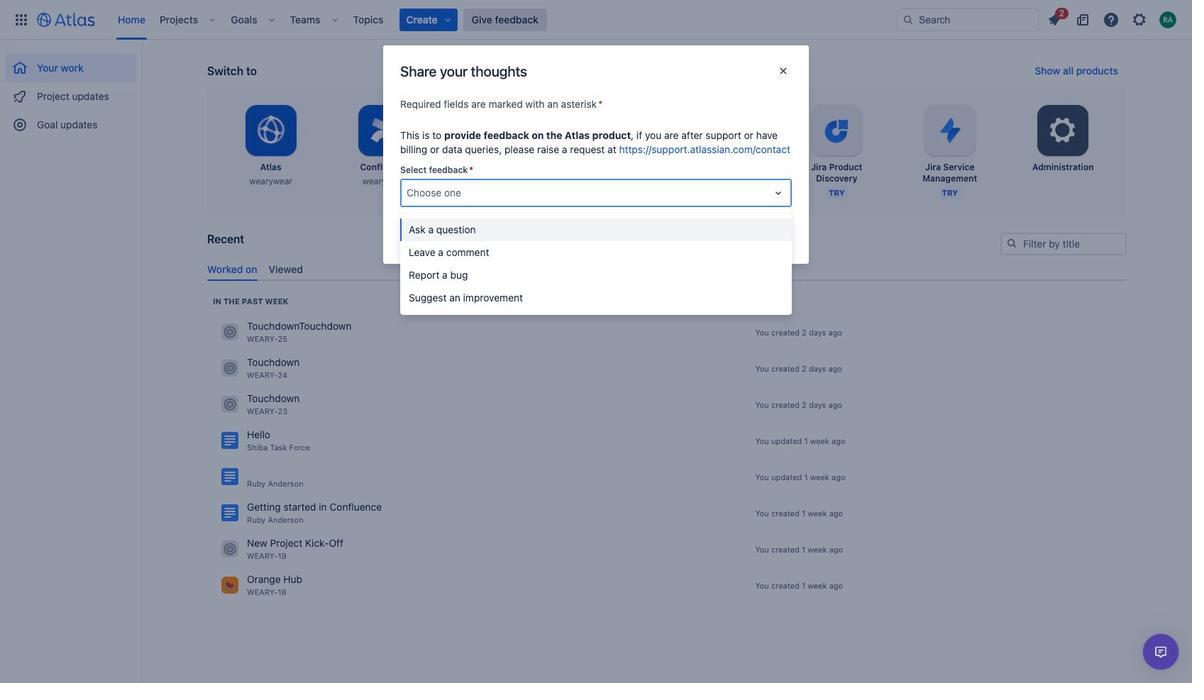 Task type: describe. For each thing, give the bounding box(es) containing it.
Filter by title field
[[1002, 234, 1126, 254]]

4 townsquare image from the top
[[221, 577, 238, 594]]

3 townsquare image from the top
[[221, 396, 238, 413]]

open image
[[770, 185, 787, 202]]

2 confluence image from the top
[[221, 469, 238, 486]]

top element
[[9, 0, 897, 39]]

2 townsquare image from the top
[[221, 360, 238, 377]]

search image
[[1006, 238, 1018, 249]]



Task type: vqa. For each thing, say whether or not it's contained in the screenshot.
Add tag "icon"
no



Task type: locate. For each thing, give the bounding box(es) containing it.
2 vertical spatial confluence image
[[221, 505, 238, 522]]

group
[[6, 40, 136, 143]]

banner
[[0, 0, 1192, 40]]

confluence image
[[221, 432, 238, 450], [221, 469, 238, 486], [221, 505, 238, 522]]

tab list
[[202, 257, 1133, 281]]

0 vertical spatial confluence image
[[221, 432, 238, 450]]

3 confluence image from the top
[[221, 505, 238, 522]]

townsquare image
[[221, 541, 238, 558]]

settings image
[[1046, 114, 1080, 148]]

search image
[[903, 14, 914, 25]]

1 vertical spatial confluence image
[[221, 469, 238, 486]]

close modal image
[[775, 62, 792, 79]]

1 confluence image from the top
[[221, 432, 238, 450]]

help image
[[1103, 11, 1120, 28]]

None text field
[[407, 186, 409, 200]]

None search field
[[897, 8, 1039, 31]]

1 townsquare image from the top
[[221, 324, 238, 341]]

townsquare image
[[221, 324, 238, 341], [221, 360, 238, 377], [221, 396, 238, 413], [221, 577, 238, 594]]

heading
[[213, 296, 288, 307]]

Search field
[[897, 8, 1039, 31]]



